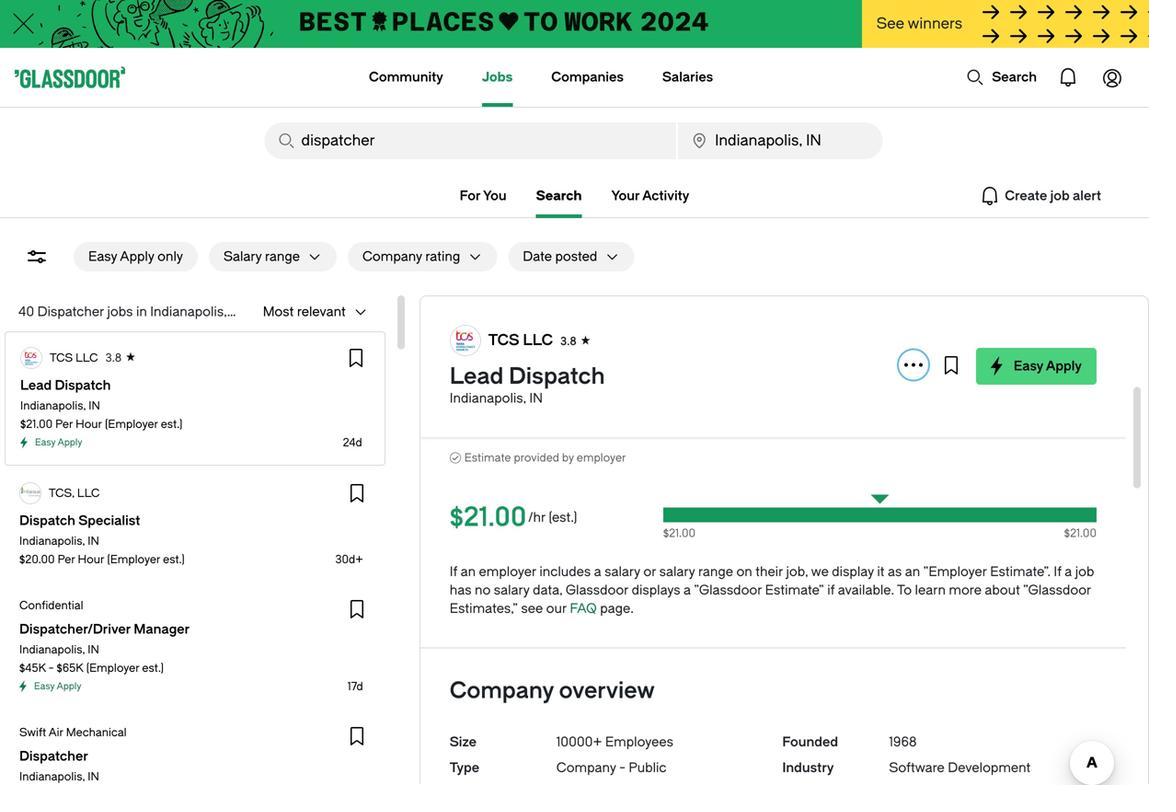 Task type: locate. For each thing, give the bounding box(es) containing it.
$20.00
[[19, 553, 55, 566]]

most relevant
[[263, 304, 346, 319]]

development
[[948, 760, 1031, 776]]

0 horizontal spatial company
[[363, 249, 422, 264]]

3.8 up the dispatch on the top of the page
[[561, 335, 577, 348]]

1 vertical spatial hour
[[78, 553, 104, 566]]

3.8 down jobs
[[105, 352, 122, 365]]

company rating
[[363, 249, 461, 264]]

0 vertical spatial 3.8
[[561, 335, 577, 348]]

3.8 for rightmost tcs llc logo
[[561, 335, 577, 348]]

2 none field from the left
[[679, 122, 883, 159]]

0 vertical spatial llc
[[523, 332, 553, 349]]

0 horizontal spatial lottie animation container image
[[967, 68, 985, 87]]

tcs llc for tcs llc logo within jobs list element
[[50, 352, 98, 365]]

3.8 inside jobs list element
[[105, 352, 122, 365]]

None field
[[265, 122, 677, 159], [679, 122, 883, 159]]

- right the $45k
[[49, 662, 54, 675]]

indianapolis, inside indianapolis, in $21.00 per hour (employer est.)
[[20, 400, 86, 412]]

1 horizontal spatial salary
[[605, 564, 641, 580]]

1 horizontal spatial tcs llc
[[489, 332, 553, 349]]

0 horizontal spatial if
[[450, 564, 458, 580]]

0 horizontal spatial "glassdoor
[[694, 583, 762, 598]]

hour right $20.00
[[78, 553, 104, 566]]

an
[[461, 564, 476, 580], [906, 564, 921, 580]]

tcs llc down dispatcher
[[50, 352, 98, 365]]

in up 'tcs, llc'
[[89, 400, 100, 412]]

1 vertical spatial (employer
[[107, 553, 160, 566]]

companies link
[[552, 48, 624, 107]]

learn
[[916, 583, 946, 598]]

salary up glassdoor
[[605, 564, 641, 580]]

est.)
[[161, 418, 183, 431], [163, 553, 185, 566], [142, 662, 164, 675]]

indianapolis, down lead
[[450, 391, 527, 406]]

see
[[877, 15, 905, 32]]

easy
[[88, 249, 117, 264], [1014, 359, 1044, 374], [35, 437, 56, 448], [34, 681, 55, 692]]

community
[[369, 70, 444, 85]]

(employer
[[105, 418, 158, 431], [107, 553, 160, 566], [86, 662, 139, 675]]

tcs llc logo image
[[451, 326, 480, 355], [21, 348, 41, 368]]

indianapolis, right in
[[150, 304, 227, 319]]

0 vertical spatial range
[[265, 249, 300, 264]]

0 vertical spatial tcs
[[489, 332, 520, 349]]

tcs llc inside jobs list element
[[50, 352, 98, 365]]

indianapolis, inside indianapolis, in $20.00 per hour (employer est.)
[[19, 535, 85, 548]]

1 horizontal spatial an
[[906, 564, 921, 580]]

tcs down dispatcher
[[50, 352, 73, 365]]

range inside popup button
[[265, 249, 300, 264]]

most relevant button
[[248, 297, 346, 327]]

employer up no
[[479, 564, 537, 580]]

1 vertical spatial search
[[536, 188, 582, 203]]

software
[[890, 760, 945, 776]]

1 horizontal spatial 3.8
[[561, 335, 577, 348]]

salary range button
[[209, 242, 300, 272]]

tcs llc up lead dispatch indianapolis, in
[[489, 332, 553, 349]]

job
[[1076, 564, 1095, 580]]

company down 10000+ on the bottom
[[557, 760, 616, 776]]

(employer inside indianapolis, in $20.00 per hour (employer est.)
[[107, 553, 160, 566]]

0 vertical spatial (employer
[[105, 418, 158, 431]]

in down mechanical on the left bottom of page
[[88, 771, 99, 783]]

posted
[[556, 249, 598, 264]]

0 vertical spatial hour
[[76, 418, 102, 431]]

swift air mechanical
[[19, 726, 127, 739]]

0 horizontal spatial an
[[461, 564, 476, 580]]

salaries link
[[663, 48, 714, 107]]

0 horizontal spatial tcs llc
[[50, 352, 98, 365]]

in
[[136, 304, 147, 319]]

their
[[756, 564, 783, 580]]

tcs, llc logo image
[[20, 483, 41, 504]]

for
[[460, 188, 481, 203]]

in for indianapolis, in
[[88, 771, 99, 783]]

1 vertical spatial easy apply
[[35, 437, 82, 448]]

salary
[[224, 249, 262, 264]]

0 horizontal spatial employer
[[479, 564, 537, 580]]

$45k
[[19, 662, 46, 675]]

open filter menu image
[[26, 246, 48, 268]]

$65k
[[57, 662, 84, 675]]

indianapolis, for indianapolis, in
[[19, 771, 85, 783]]

Search location field
[[679, 122, 883, 159]]

communicate effectively with operations staff regarding scheduling or driver issues;
[[450, 295, 962, 310]]

if left the job
[[1054, 564, 1062, 580]]

1 horizontal spatial lottie animation container image
[[1047, 55, 1091, 99]]

0 horizontal spatial 3.8
[[105, 352, 122, 365]]

search up the date posted at the top of the page
[[536, 188, 582, 203]]

search down see winners link
[[993, 70, 1038, 85]]

employer inside if an employer includes a salary or salary range on their job, we display it as an "employer estimate".  if a job has no salary data, glassdoor displays a "glassdoor estimate" if available.  to learn more about "glassdoor estimates," see our
[[479, 564, 537, 580]]

2 vertical spatial est.)
[[142, 662, 164, 675]]

a left the job
[[1065, 564, 1073, 580]]

0 vertical spatial employer
[[577, 452, 626, 464]]

range right salary
[[265, 249, 300, 264]]

1 vertical spatial tcs llc
[[50, 352, 98, 365]]

in up mechanical on the left bottom of page
[[88, 644, 99, 656]]

if up has at the bottom left of page
[[450, 564, 458, 580]]

1 horizontal spatial -
[[620, 760, 626, 776]]

llc right tcs,
[[77, 487, 100, 500]]

1 horizontal spatial if
[[1054, 564, 1062, 580]]

easy apply for 17d
[[34, 681, 81, 692]]

a
[[594, 564, 602, 580], [1065, 564, 1073, 580], [684, 583, 691, 598]]

company left rating
[[363, 249, 422, 264]]

tcs
[[489, 332, 520, 349], [50, 352, 73, 365]]

indianapolis, in $20.00 per hour (employer est.)
[[19, 535, 185, 566]]

to
[[898, 583, 912, 598]]

2 vertical spatial company
[[557, 760, 616, 776]]

has
[[450, 583, 472, 598]]

in inside indianapolis, in $45k - $65k (employer est.)
[[88, 644, 99, 656]]

per up tcs,
[[55, 418, 73, 431]]

est.) inside indianapolis, in $20.00 per hour (employer est.)
[[163, 553, 185, 566]]

community link
[[369, 48, 444, 107]]

0 horizontal spatial tcs llc logo image
[[21, 348, 41, 368]]

(employer for indianapolis, in $45k - $65k (employer est.)
[[86, 662, 139, 675]]

in inside indianapolis, in $21.00 per hour (employer est.)
[[89, 400, 100, 412]]

est.) inside indianapolis, in $45k - $65k (employer est.)
[[142, 662, 164, 675]]

per right $20.00
[[58, 553, 75, 566]]

salary up displays
[[660, 564, 696, 580]]

employer right 'by'
[[577, 452, 626, 464]]

faq
[[570, 601, 597, 616]]

range inside if an employer includes a salary or salary range on their job, we display it as an "employer estimate".  if a job has no salary data, glassdoor displays a "glassdoor estimate" if available.  to learn more about "glassdoor estimates," see our
[[699, 564, 734, 580]]

1 vertical spatial 3.8
[[105, 352, 122, 365]]

2 an from the left
[[906, 564, 921, 580]]

in down 'tcs, llc'
[[88, 535, 99, 548]]

2 vertical spatial easy apply
[[34, 681, 81, 692]]

10000+ employees
[[557, 735, 674, 750]]

company rating button
[[348, 242, 461, 272]]

"glassdoor down the job
[[1024, 583, 1092, 598]]

lottie animation container image
[[296, 48, 370, 105], [296, 48, 370, 105], [1047, 55, 1091, 99], [1091, 55, 1135, 99], [1091, 55, 1135, 99], [967, 68, 985, 87]]

in down the dispatch on the top of the page
[[530, 391, 543, 406]]

indianapolis, inside indianapolis, in $45k - $65k (employer est.)
[[19, 644, 85, 656]]

1 horizontal spatial or
[[866, 295, 879, 310]]

3.8
[[561, 335, 577, 348], [105, 352, 122, 365]]

a right displays
[[684, 583, 691, 598]]

17d
[[348, 680, 363, 693]]

hour inside indianapolis, in $21.00 per hour (employer est.)
[[76, 418, 102, 431]]

tcs llc for rightmost tcs llc logo
[[489, 332, 553, 349]]

hour for $20.00
[[78, 553, 104, 566]]

company up size
[[450, 678, 554, 704]]

no
[[475, 583, 491, 598]]

0 vertical spatial search
[[993, 70, 1038, 85]]

"glassdoor down on
[[694, 583, 762, 598]]

tcs down communicate on the top left
[[489, 332, 520, 349]]

job,
[[787, 564, 809, 580]]

llc down dispatcher
[[76, 352, 98, 365]]

indianapolis, up $20.00
[[19, 535, 85, 548]]

1 vertical spatial employer
[[479, 564, 537, 580]]

mechanical
[[66, 726, 127, 739]]

in
[[230, 304, 244, 319], [530, 391, 543, 406], [89, 400, 100, 412], [88, 535, 99, 548], [88, 644, 99, 656], [88, 771, 99, 783]]

lottie animation container image
[[1047, 55, 1091, 99], [967, 68, 985, 87]]

0 vertical spatial -
[[49, 662, 54, 675]]

"glassdoor
[[694, 583, 762, 598], [1024, 583, 1092, 598]]

your
[[612, 188, 640, 203]]

hour
[[76, 418, 102, 431], [78, 553, 104, 566]]

indianapolis, down air
[[19, 771, 85, 783]]

salaries
[[663, 70, 714, 85]]

employer
[[577, 452, 626, 464], [479, 564, 537, 580]]

1 none field from the left
[[265, 122, 677, 159]]

1 horizontal spatial company
[[450, 678, 554, 704]]

0 horizontal spatial tcs
[[50, 352, 73, 365]]

1 vertical spatial est.)
[[163, 553, 185, 566]]

1 horizontal spatial tcs
[[489, 332, 520, 349]]

a up glassdoor
[[594, 564, 602, 580]]

operations
[[636, 295, 701, 310]]

an up has at the bottom left of page
[[461, 564, 476, 580]]

llc
[[523, 332, 553, 349], [76, 352, 98, 365], [77, 487, 100, 500]]

est.) inside indianapolis, in $21.00 per hour (employer est.)
[[161, 418, 183, 431]]

1 vertical spatial company
[[450, 678, 554, 704]]

$21.00 up tcs, llc logo
[[20, 418, 53, 431]]

indianapolis,
[[150, 304, 227, 319], [450, 391, 527, 406], [20, 400, 86, 412], [19, 535, 85, 548], [19, 644, 85, 656], [19, 771, 85, 783]]

1968
[[890, 735, 917, 750]]

range left on
[[699, 564, 734, 580]]

1 horizontal spatial search
[[993, 70, 1038, 85]]

company inside popup button
[[363, 249, 422, 264]]

per inside indianapolis, in $21.00 per hour (employer est.)
[[55, 418, 73, 431]]

0 horizontal spatial -
[[49, 662, 54, 675]]

$21.00 up displays
[[664, 527, 696, 540]]

0 horizontal spatial search
[[536, 188, 582, 203]]

2 vertical spatial (employer
[[86, 662, 139, 675]]

in inside lead dispatch indianapolis, in
[[530, 391, 543, 406]]

range
[[265, 249, 300, 264], [699, 564, 734, 580]]

tcs llc logo image down the 40
[[21, 348, 41, 368]]

apply inside easy apply only button
[[120, 249, 154, 264]]

page.
[[600, 601, 634, 616]]

company
[[363, 249, 422, 264], [450, 678, 554, 704], [557, 760, 616, 776]]

1 vertical spatial tcs
[[50, 352, 73, 365]]

0 horizontal spatial none field
[[265, 122, 677, 159]]

data,
[[533, 583, 563, 598]]

estimate"
[[766, 583, 825, 598]]

(employer inside indianapolis, in $45k - $65k (employer est.)
[[86, 662, 139, 675]]

-
[[49, 662, 54, 675], [620, 760, 626, 776]]

public
[[629, 760, 667, 776]]

or up displays
[[644, 564, 657, 580]]

1 horizontal spatial "glassdoor
[[1024, 583, 1092, 598]]

tcs llc logo image up lead
[[451, 326, 480, 355]]

in inside indianapolis, in $20.00 per hour (employer est.)
[[88, 535, 99, 548]]

0 horizontal spatial or
[[644, 564, 657, 580]]

indianapolis, up tcs,
[[20, 400, 86, 412]]

est.) for indianapolis, in $45k - $65k (employer est.)
[[142, 662, 164, 675]]

0 vertical spatial per
[[55, 418, 73, 431]]

1 horizontal spatial range
[[699, 564, 734, 580]]

founded
[[783, 735, 839, 750]]

(employer inside indianapolis, in $21.00 per hour (employer est.)
[[105, 418, 158, 431]]

none field search location
[[679, 122, 883, 159]]

1 horizontal spatial none field
[[679, 122, 883, 159]]

hour up 'tcs, llc'
[[76, 418, 102, 431]]

2 horizontal spatial company
[[557, 760, 616, 776]]

indianapolis, in
[[19, 771, 99, 783]]

0 vertical spatial est.)
[[161, 418, 183, 431]]

0 vertical spatial company
[[363, 249, 422, 264]]

it
[[878, 564, 885, 580]]

tcs llc logo image inside jobs list element
[[21, 348, 41, 368]]

llc up the dispatch on the top of the page
[[523, 332, 553, 349]]

0 vertical spatial or
[[866, 295, 879, 310]]

1 vertical spatial llc
[[76, 352, 98, 365]]

easy apply for 24d
[[35, 437, 82, 448]]

0 horizontal spatial range
[[265, 249, 300, 264]]

an right as
[[906, 564, 921, 580]]

indianapolis, up $65k
[[19, 644, 85, 656]]

hour inside indianapolis, in $20.00 per hour (employer est.)
[[78, 553, 104, 566]]

tcs llc
[[489, 332, 553, 349], [50, 352, 98, 365]]

search
[[993, 70, 1038, 85], [536, 188, 582, 203]]

$21.00 left /hr
[[450, 502, 527, 533]]

salary up see
[[494, 583, 530, 598]]

tcs inside jobs list element
[[50, 352, 73, 365]]

1 vertical spatial or
[[644, 564, 657, 580]]

0 vertical spatial tcs llc
[[489, 332, 553, 349]]

1 vertical spatial range
[[699, 564, 734, 580]]

1 vertical spatial per
[[58, 553, 75, 566]]

40
[[18, 304, 34, 319]]

indianapolis, inside lead dispatch indianapolis, in
[[450, 391, 527, 406]]

or left driver
[[866, 295, 879, 310]]

per inside indianapolis, in $20.00 per hour (employer est.)
[[58, 553, 75, 566]]

our
[[547, 601, 567, 616]]

- left public in the bottom right of the page
[[620, 760, 626, 776]]

hour for $21.00
[[76, 418, 102, 431]]

0 vertical spatial easy apply
[[1014, 359, 1083, 374]]

1 an from the left
[[461, 564, 476, 580]]



Task type: describe. For each thing, give the bounding box(es) containing it.
easy apply only
[[88, 249, 183, 264]]

company - public
[[557, 760, 667, 776]]

per for $20.00
[[58, 553, 75, 566]]

none field search keyword
[[265, 122, 677, 159]]

jobs
[[482, 70, 513, 85]]

2 horizontal spatial salary
[[660, 564, 696, 580]]

effectively
[[542, 295, 604, 310]]

type
[[450, 760, 480, 776]]

by
[[562, 452, 574, 464]]

$21.00 up the job
[[1065, 527, 1097, 540]]

we
[[812, 564, 829, 580]]

software development
[[890, 760, 1031, 776]]

displays
[[632, 583, 681, 598]]

see winners link
[[862, 0, 1150, 50]]

24d
[[343, 436, 362, 449]]

staff
[[705, 295, 732, 310]]

faq page.
[[570, 601, 634, 616]]

or inside if an employer includes a salary or salary range on their job, we display it as an "employer estimate".  if a job has no salary data, glassdoor displays a "glassdoor estimate" if available.  to learn more about "glassdoor estimates," see our
[[644, 564, 657, 580]]

your activity
[[612, 188, 690, 203]]

company for company rating
[[363, 249, 422, 264]]

(employer for indianapolis, in $21.00 per hour (employer est.)
[[105, 418, 158, 431]]

1 vertical spatial -
[[620, 760, 626, 776]]

lottie animation container image inside the search button
[[967, 68, 985, 87]]

in for indianapolis, in $45k - $65k (employer est.)
[[88, 644, 99, 656]]

with
[[607, 295, 633, 310]]

$21.00 inside indianapolis, in $21.00 per hour (employer est.)
[[20, 418, 53, 431]]

provided
[[514, 452, 560, 464]]

2 if from the left
[[1054, 564, 1062, 580]]

swift
[[19, 726, 46, 739]]

llc for rightmost tcs llc logo
[[523, 332, 553, 349]]

1 horizontal spatial a
[[684, 583, 691, 598]]

confidential
[[19, 599, 83, 612]]

/hr
[[529, 510, 546, 525]]

about
[[985, 583, 1021, 598]]

10000+
[[557, 735, 602, 750]]

employees
[[606, 735, 674, 750]]

display
[[833, 564, 874, 580]]

industry
[[783, 760, 834, 776]]

more
[[949, 583, 982, 598]]

estimates,"
[[450, 601, 518, 616]]

estimate".
[[991, 564, 1051, 580]]

"employer
[[924, 564, 988, 580]]

3.8 for tcs llc logo within jobs list element
[[105, 352, 122, 365]]

available.
[[838, 583, 895, 598]]

- inside indianapolis, in $45k - $65k (employer est.)
[[49, 662, 54, 675]]

tcs,
[[49, 487, 74, 500]]

on
[[737, 564, 753, 580]]

estimate
[[465, 452, 511, 464]]

size
[[450, 735, 477, 750]]

includes
[[540, 564, 591, 580]]

(est.)
[[549, 510, 578, 525]]

lottie animation container image inside the search button
[[967, 68, 985, 87]]

company for company - public
[[557, 760, 616, 776]]

indianapolis, for indianapolis, in $45k - $65k (employer est.)
[[19, 644, 85, 656]]

companies
[[552, 70, 624, 85]]

search button
[[958, 59, 1047, 96]]

dispatch
[[509, 364, 605, 389]]

30d+
[[335, 553, 363, 566]]

company overview
[[450, 678, 655, 704]]

2 horizontal spatial a
[[1065, 564, 1073, 580]]

dispatcher
[[37, 304, 104, 319]]

glassdoor
[[566, 583, 629, 598]]

0 horizontal spatial a
[[594, 564, 602, 580]]

driver
[[882, 295, 917, 310]]

easy apply inside button
[[1014, 359, 1083, 374]]

apply inside easy apply button
[[1047, 359, 1083, 374]]

llc for tcs llc logo within jobs list element
[[76, 352, 98, 365]]

indianapolis, in $21.00 per hour (employer est.)
[[20, 400, 183, 431]]

Search keyword field
[[265, 122, 677, 159]]

1 horizontal spatial employer
[[577, 452, 626, 464]]

lead dispatch indianapolis, in
[[450, 364, 605, 406]]

lead
[[450, 364, 504, 389]]

2 vertical spatial llc
[[77, 487, 100, 500]]

if
[[828, 583, 835, 598]]

date posted button
[[508, 242, 598, 272]]

overview
[[559, 678, 655, 704]]

relevant
[[297, 304, 346, 319]]

2 "glassdoor from the left
[[1024, 583, 1092, 598]]

air
[[49, 726, 63, 739]]

date posted
[[523, 249, 598, 264]]

(employer for indianapolis, in $20.00 per hour (employer est.)
[[107, 553, 160, 566]]

in for indianapolis, in $21.00 per hour (employer est.)
[[89, 400, 100, 412]]

easy apply only button
[[74, 242, 198, 272]]

jobs list element
[[4, 331, 386, 785]]

in for indianapolis, in $20.00 per hour (employer est.)
[[88, 535, 99, 548]]

see
[[521, 601, 543, 616]]

most
[[263, 304, 294, 319]]

see winners
[[877, 15, 963, 32]]

scheduling
[[796, 295, 863, 310]]

date
[[523, 249, 552, 264]]

40 dispatcher jobs in indianapolis, in
[[18, 304, 244, 319]]

0 horizontal spatial salary
[[494, 583, 530, 598]]

in left most
[[230, 304, 244, 319]]

easy apply button
[[977, 348, 1097, 385]]

search link
[[536, 185, 582, 207]]

for you
[[460, 188, 507, 203]]

per for $21.00
[[55, 418, 73, 431]]

for you link
[[460, 185, 507, 207]]

1 horizontal spatial tcs llc logo image
[[451, 326, 480, 355]]

only
[[158, 249, 183, 264]]

issues;
[[920, 295, 962, 310]]

indianapolis, for indianapolis, in $21.00 per hour (employer est.)
[[20, 400, 86, 412]]

1 "glassdoor from the left
[[694, 583, 762, 598]]

as
[[888, 564, 902, 580]]

company for company overview
[[450, 678, 554, 704]]

1 if from the left
[[450, 564, 458, 580]]

indianapolis, for indianapolis, in $20.00 per hour (employer est.)
[[19, 535, 85, 548]]

you
[[483, 188, 507, 203]]

salary range
[[224, 249, 300, 264]]

est.) for indianapolis, in $21.00 per hour (employer est.)
[[161, 418, 183, 431]]

regarding
[[735, 295, 793, 310]]

if an employer includes a salary or salary range on their job, we display it as an "employer estimate".  if a job has no salary data, glassdoor displays a "glassdoor estimate" if available.  to learn more about "glassdoor estimates," see our
[[450, 564, 1095, 616]]

tcs, llc
[[49, 487, 100, 500]]

est.) for indianapolis, in $20.00 per hour (employer est.)
[[163, 553, 185, 566]]

search inside the search button
[[993, 70, 1038, 85]]

activity
[[643, 188, 690, 203]]



Task type: vqa. For each thing, say whether or not it's contained in the screenshot.
bottommost 3.8
yes



